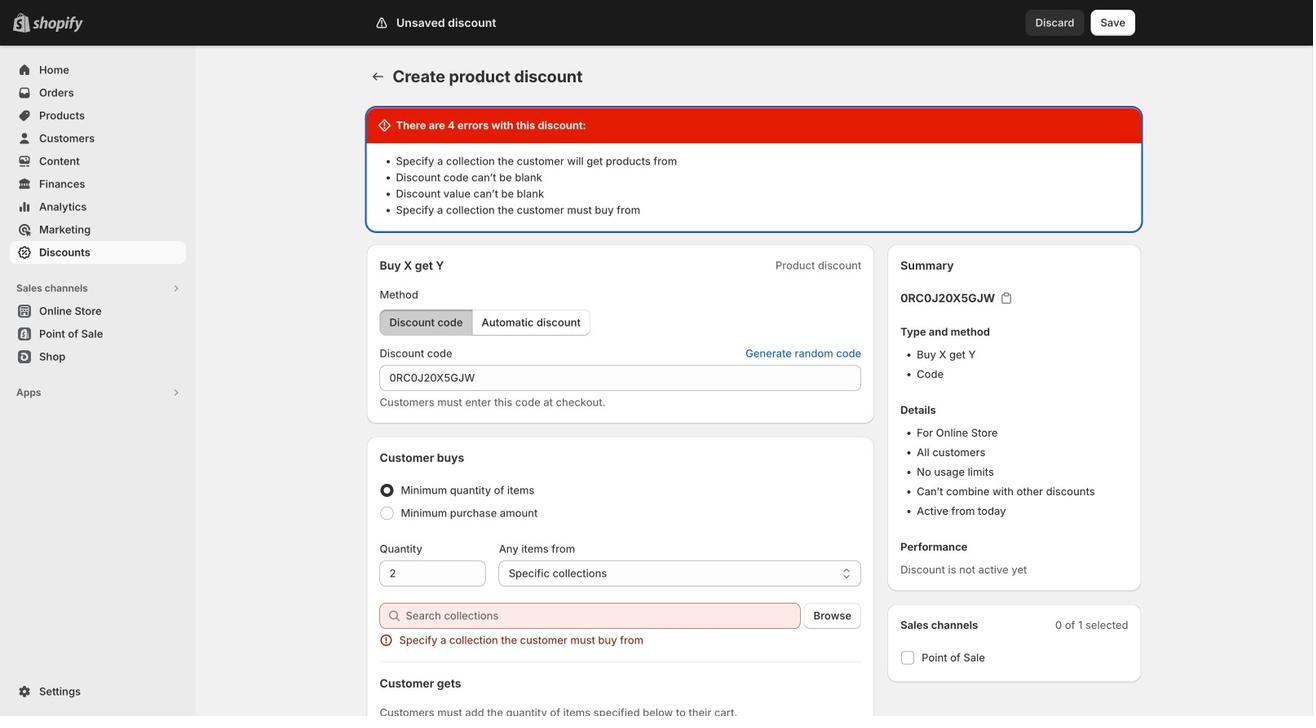 Task type: vqa. For each thing, say whether or not it's contained in the screenshot.
Shopify "image"
yes



Task type: locate. For each thing, give the bounding box(es) containing it.
None text field
[[380, 365, 861, 392], [380, 561, 486, 587], [380, 365, 861, 392], [380, 561, 486, 587]]

Search collections text field
[[406, 604, 801, 630]]

shopify image
[[33, 16, 83, 32]]



